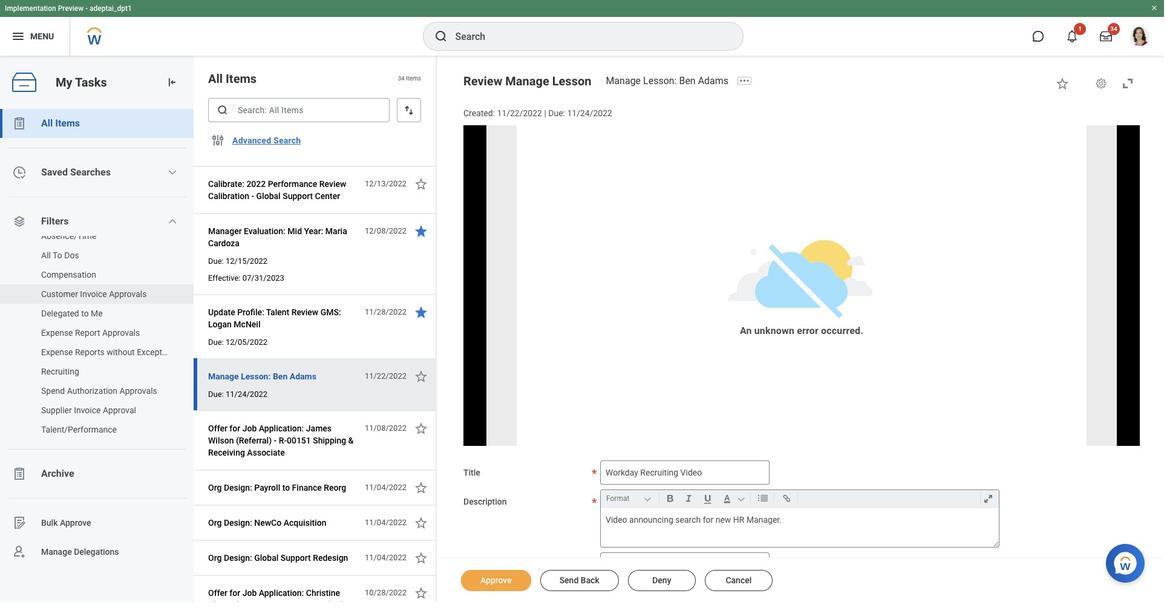 Task type: vqa. For each thing, say whether or not it's contained in the screenshot.
top full
no



Task type: describe. For each thing, give the bounding box(es) containing it.
justify image
[[11, 29, 25, 44]]

all to dos button
[[0, 246, 182, 265]]

(referral)
[[236, 436, 272, 446]]

sort image
[[403, 104, 415, 116]]

calibration
[[208, 191, 249, 201]]

update profile: talent review gms: logan mcneil button
[[208, 305, 358, 332]]

gear image
[[1096, 77, 1108, 90]]

org for org design: global support redesign
[[208, 553, 222, 563]]

due: for manager evaluation: mid year: maria cardoza
[[208, 257, 224, 266]]

Title text field
[[601, 461, 770, 485]]

star image for manage lesson: ben adams
[[414, 369, 429, 384]]

design: for global
[[224, 553, 252, 563]]

design: for payroll
[[224, 483, 252, 493]]

- inside offer for job application: christine alexander ‎- e-00002 intern - multipl
[[312, 601, 314, 602]]

created:
[[464, 108, 495, 118]]

bulk approve link
[[0, 509, 194, 538]]

global inside calibrate: 2022 performance review calibration - global support center
[[256, 191, 281, 201]]

00151
[[287, 436, 311, 446]]

update
[[208, 308, 235, 317]]

format button
[[604, 492, 657, 505]]

12/13/2022
[[365, 179, 407, 188]]

effective:
[[208, 274, 241, 283]]

format
[[607, 494, 630, 503]]

profile logan mcneil image
[[1131, 27, 1150, 48]]

prompts image
[[753, 557, 767, 571]]

maximize image
[[981, 491, 997, 506]]

announcing
[[630, 515, 674, 525]]

expense for expense report approvals
[[41, 328, 73, 338]]

expense reports without exceptions
[[41, 348, 178, 357]]

mcneil
[[234, 320, 261, 329]]

11/28/2022
[[365, 308, 407, 317]]

offer for job application: james wilson (referral) ‎- r-00151 shipping & receiving associate button
[[208, 421, 358, 460]]

due: for manage lesson: ben adams
[[208, 390, 224, 399]]

job for (referral)
[[243, 424, 257, 433]]

manage lesson: ben adams element
[[606, 75, 736, 87]]

approve inside 'button'
[[481, 576, 512, 585]]

menu banner
[[0, 0, 1165, 56]]

items
[[406, 75, 421, 82]]

authorization
[[67, 386, 118, 396]]

archive button
[[0, 460, 194, 489]]

manager.
[[747, 515, 782, 525]]

acquisition
[[284, 518, 327, 528]]

org design: payroll to finance reorg
[[208, 483, 346, 493]]

video
[[606, 515, 628, 525]]

due: for update profile: talent review gms: logan mcneil
[[208, 338, 224, 347]]

spend authorization approvals
[[41, 386, 157, 396]]

implementation
[[5, 4, 56, 13]]

star image for org design: payroll to finance reorg
[[414, 481, 429, 495]]

perspective image
[[12, 214, 27, 229]]

item list element
[[194, 56, 437, 602]]

12/08/2022
[[365, 226, 407, 236]]

34 items
[[398, 75, 421, 82]]

advanced
[[232, 136, 271, 145]]

an unknown error occurred.
[[740, 325, 864, 336]]

intern
[[287, 601, 309, 602]]

deny button
[[628, 570, 696, 592]]

to inside list
[[81, 309, 89, 318]]

1 horizontal spatial manage lesson: ben adams
[[606, 75, 729, 87]]

1 vertical spatial global
[[254, 553, 279, 563]]

adeptai_dpt1
[[90, 4, 132, 13]]

cardoza
[[208, 239, 240, 248]]

approvals for customer invoice approvals
[[109, 289, 147, 299]]

delegated to me
[[41, 309, 103, 318]]

payroll
[[254, 483, 280, 493]]

Description text field
[[601, 508, 1000, 547]]

review for update profile: talent review gms: logan mcneil
[[292, 308, 319, 317]]

12/15/2022
[[226, 257, 268, 266]]

update profile: talent review gms: logan mcneil
[[208, 308, 341, 329]]

items inside button
[[55, 117, 80, 129]]

customer invoice approvals button
[[0, 285, 182, 304]]

rename image
[[12, 516, 27, 530]]

to inside 'item list' element
[[283, 483, 290, 493]]

error
[[797, 325, 819, 336]]

evaluation:
[[244, 226, 286, 236]]

star image for org design: global support redesign
[[414, 551, 429, 565]]

link image
[[779, 491, 796, 506]]

notifications large image
[[1067, 30, 1079, 42]]

advanced search
[[232, 136, 301, 145]]

year:
[[304, 226, 323, 236]]

maria
[[326, 226, 347, 236]]

finance
[[292, 483, 322, 493]]

star image for org design: newco acquisition
[[414, 516, 429, 530]]

00002
[[261, 601, 285, 602]]

talent
[[266, 308, 290, 317]]

adams inside "button"
[[290, 372, 317, 381]]

all inside button
[[41, 117, 53, 129]]

archive
[[41, 468, 74, 480]]

reorg
[[324, 483, 346, 493]]

34 for 34 items
[[398, 75, 405, 82]]

search
[[274, 136, 301, 145]]

approvals for expense report approvals
[[102, 328, 140, 338]]

due: 12/15/2022
[[208, 257, 268, 266]]

supplier invoice approval button
[[0, 401, 182, 420]]

chevron down image
[[168, 168, 178, 177]]

approve inside list
[[60, 518, 91, 528]]

r-
[[279, 436, 287, 446]]

3 star image from the top
[[414, 421, 429, 436]]

Search Workday  search field
[[456, 23, 718, 50]]

implementation preview -   adeptai_dpt1
[[5, 4, 132, 13]]

1 horizontal spatial lesson:
[[644, 75, 677, 87]]

all inside "button"
[[41, 251, 51, 260]]

fullscreen image
[[1121, 76, 1136, 91]]

star image for offer for job application: christine alexander ‎- e-00002 intern - multipl
[[414, 586, 429, 601]]

1 vertical spatial support
[[281, 553, 311, 563]]

all items button
[[0, 109, 194, 138]]

searches
[[70, 166, 111, 178]]

italic image
[[681, 491, 697, 506]]

offer for job application: christine alexander ‎- e-00002 intern - multipl button
[[208, 586, 358, 602]]

1 horizontal spatial ben
[[680, 75, 696, 87]]

for for offer for job application: christine alexander ‎- e-00002 intern - multipl
[[230, 588, 240, 598]]

dos
[[64, 251, 79, 260]]

filters
[[41, 216, 69, 227]]

approvals for spend authorization approvals
[[120, 386, 157, 396]]

james
[[306, 424, 332, 433]]

- inside calibrate: 2022 performance review calibration - global support center
[[252, 191, 254, 201]]

e-
[[253, 601, 261, 602]]

my tasks element
[[0, 56, 194, 602]]

2022
[[247, 179, 266, 189]]

org design: newco acquisition button
[[208, 516, 331, 530]]

format group
[[604, 490, 1002, 508]]

bold image
[[662, 491, 679, 506]]

org design: global support redesign button
[[208, 551, 353, 565]]

07/31/2023
[[243, 274, 284, 283]]

34 for 34
[[1111, 25, 1118, 32]]

expense report approvals
[[41, 328, 140, 338]]

reports
[[75, 348, 105, 357]]

11/22/2022 inside 'item list' element
[[365, 372, 407, 381]]

org for org design: payroll to finance reorg
[[208, 483, 222, 493]]

close environment banner image
[[1152, 4, 1159, 12]]

saved
[[41, 166, 68, 178]]

deny
[[653, 576, 672, 585]]

application: for r-
[[259, 424, 304, 433]]

compensation button
[[0, 265, 182, 285]]

due: 12/05/2022
[[208, 338, 268, 347]]

customer
[[41, 289, 78, 299]]

recruiting
[[41, 367, 79, 377]]

configure image
[[211, 133, 225, 148]]

due: right |
[[549, 108, 565, 118]]

clipboard image for archive
[[12, 467, 27, 481]]

video announcing search for new hr manager.
[[606, 515, 782, 525]]

34 button
[[1093, 23, 1121, 50]]

org design: newco acquisition
[[208, 518, 327, 528]]

review manage lesson
[[464, 74, 592, 88]]



Task type: locate. For each thing, give the bounding box(es) containing it.
manage inside "link"
[[41, 547, 72, 557]]

offer for offer for job application: james wilson (referral) ‎- r-00151 shipping & receiving associate
[[208, 424, 228, 433]]

all up the saved
[[41, 117, 53, 129]]

to
[[81, 309, 89, 318], [283, 483, 290, 493]]

2 org from the top
[[208, 518, 222, 528]]

0 vertical spatial approve
[[60, 518, 91, 528]]

approvals
[[109, 289, 147, 299], [102, 328, 140, 338], [120, 386, 157, 396]]

spend
[[41, 386, 65, 396]]

0 vertical spatial ‎-
[[274, 436, 277, 446]]

2 application: from the top
[[259, 588, 304, 598]]

all
[[208, 71, 223, 86], [41, 117, 53, 129], [41, 251, 51, 260]]

1 vertical spatial for
[[703, 515, 714, 525]]

user plus image
[[12, 545, 27, 559]]

application: inside offer for job application: james wilson (referral) ‎- r-00151 shipping & receiving associate
[[259, 424, 304, 433]]

‎- inside offer for job application: james wilson (referral) ‎- r-00151 shipping & receiving associate
[[274, 436, 277, 446]]

associate
[[247, 448, 285, 458]]

11/22/2022 left |
[[497, 108, 542, 118]]

design: up alexander
[[224, 553, 252, 563]]

0 horizontal spatial ben
[[273, 372, 288, 381]]

support inside calibrate: 2022 performance review calibration - global support center
[[283, 191, 313, 201]]

org for org design: newco acquisition
[[208, 518, 222, 528]]

description
[[464, 497, 507, 507]]

calibrate: 2022 performance review calibration - global support center button
[[208, 177, 358, 203]]

1 horizontal spatial ‎-
[[274, 436, 277, 446]]

for inside description text box
[[703, 515, 714, 525]]

all inside 'item list' element
[[208, 71, 223, 86]]

0 vertical spatial 11/04/2022
[[365, 483, 407, 492]]

send back button
[[540, 570, 619, 592]]

redesign
[[313, 553, 348, 563]]

34 left 'items'
[[398, 75, 405, 82]]

review inside the update profile: talent review gms: logan mcneil
[[292, 308, 319, 317]]

offer inside offer for job application: james wilson (referral) ‎- r-00151 shipping & receiving associate
[[208, 424, 228, 433]]

lesson:
[[644, 75, 677, 87], [241, 372, 271, 381]]

for inside offer for job application: christine alexander ‎- e-00002 intern - multipl
[[230, 588, 240, 598]]

‎- left "e-"
[[249, 601, 251, 602]]

offer for offer for job application: christine alexander ‎- e-00002 intern - multipl
[[208, 588, 228, 598]]

1 vertical spatial items
[[55, 117, 80, 129]]

1 horizontal spatial all items
[[208, 71, 257, 86]]

items
[[226, 71, 257, 86], [55, 117, 80, 129]]

org left newco on the left of the page
[[208, 518, 222, 528]]

application:
[[259, 424, 304, 433], [259, 588, 304, 598]]

0 horizontal spatial 34
[[398, 75, 405, 82]]

‎- inside offer for job application: christine alexander ‎- e-00002 intern - multipl
[[249, 601, 251, 602]]

11/24/2022 inside 'item list' element
[[226, 390, 268, 399]]

0 vertical spatial adams
[[698, 75, 729, 87]]

2 expense from the top
[[41, 348, 73, 357]]

occurred.
[[822, 325, 864, 336]]

for for offer for job application: james wilson (referral) ‎- r-00151 shipping & receiving associate
[[230, 424, 240, 433]]

clipboard image for all items
[[12, 116, 27, 131]]

offer up alexander
[[208, 588, 228, 598]]

1 org from the top
[[208, 483, 222, 493]]

back
[[581, 576, 600, 585]]

manage lesson: ben adams button
[[208, 369, 321, 384]]

0 vertical spatial 11/22/2022
[[497, 108, 542, 118]]

0 horizontal spatial search image
[[217, 104, 229, 116]]

absence/time
[[41, 231, 96, 241]]

0 vertical spatial review
[[464, 74, 503, 88]]

2 design: from the top
[[224, 518, 252, 528]]

- down the 2022
[[252, 191, 254, 201]]

0 vertical spatial job
[[243, 424, 257, 433]]

11/04/2022 for finance
[[365, 483, 407, 492]]

support left redesign
[[281, 553, 311, 563]]

1 vertical spatial star image
[[414, 369, 429, 384]]

1 application: from the top
[[259, 424, 304, 433]]

11/08/2022
[[365, 424, 407, 433]]

ben inside "button"
[[273, 372, 288, 381]]

&
[[348, 436, 354, 446]]

support down "performance"
[[283, 191, 313, 201]]

34 inside button
[[1111, 25, 1118, 32]]

2 vertical spatial all
[[41, 251, 51, 260]]

effective: 07/31/2023
[[208, 274, 284, 283]]

1 horizontal spatial 11/24/2022
[[568, 108, 613, 118]]

approve
[[60, 518, 91, 528], [481, 576, 512, 585]]

star image
[[1056, 76, 1070, 91], [414, 177, 429, 191], [414, 305, 429, 320], [414, 481, 429, 495], [414, 516, 429, 530], [414, 551, 429, 565], [414, 586, 429, 601]]

1 vertical spatial org
[[208, 518, 222, 528]]

profile:
[[237, 308, 264, 317]]

list containing all items
[[0, 109, 194, 567]]

1 vertical spatial review
[[320, 179, 347, 189]]

0 vertical spatial design:
[[224, 483, 252, 493]]

0 vertical spatial -
[[85, 4, 88, 13]]

list
[[0, 109, 194, 567], [0, 226, 194, 440]]

1 design: from the top
[[224, 483, 252, 493]]

0 vertical spatial clipboard image
[[12, 116, 27, 131]]

11/24/2022 down lesson
[[568, 108, 613, 118]]

0 horizontal spatial -
[[85, 4, 88, 13]]

expense reports without exceptions button
[[0, 343, 182, 362]]

to right payroll
[[283, 483, 290, 493]]

2 vertical spatial approvals
[[120, 386, 157, 396]]

3 org from the top
[[208, 553, 222, 563]]

org up alexander
[[208, 553, 222, 563]]

expense inside button
[[41, 328, 73, 338]]

1 vertical spatial manage lesson: ben adams
[[208, 372, 317, 381]]

to left 'me'
[[81, 309, 89, 318]]

3 design: from the top
[[224, 553, 252, 563]]

for up alexander
[[230, 588, 240, 598]]

inbox large image
[[1101, 30, 1113, 42]]

org down receiving
[[208, 483, 222, 493]]

1 vertical spatial 34
[[398, 75, 405, 82]]

0 vertical spatial approvals
[[109, 289, 147, 299]]

manage inside "button"
[[208, 372, 239, 381]]

offer up wilson
[[208, 424, 228, 433]]

1 vertical spatial all
[[41, 117, 53, 129]]

design: left payroll
[[224, 483, 252, 493]]

absence/time button
[[0, 226, 182, 246]]

1 horizontal spatial 11/22/2022
[[497, 108, 542, 118]]

spend authorization approvals button
[[0, 381, 182, 401]]

due: 11/24/2022
[[208, 390, 268, 399]]

0 horizontal spatial ‎-
[[249, 601, 251, 602]]

1 star image from the top
[[414, 224, 429, 239]]

1 vertical spatial 11/22/2022
[[365, 372, 407, 381]]

0 horizontal spatial review
[[292, 308, 319, 317]]

send
[[560, 576, 579, 585]]

manager
[[208, 226, 242, 236]]

bulk
[[41, 518, 58, 528]]

hr
[[734, 515, 745, 525]]

0 vertical spatial invoice
[[80, 289, 107, 299]]

1 vertical spatial ben
[[273, 372, 288, 381]]

mid
[[288, 226, 302, 236]]

due: up "effective:"
[[208, 257, 224, 266]]

0 vertical spatial search image
[[434, 29, 448, 44]]

review up created:
[[464, 74, 503, 88]]

review for calibrate: 2022 performance review calibration - global support center
[[320, 179, 347, 189]]

0 horizontal spatial 11/22/2022
[[365, 372, 407, 381]]

1 horizontal spatial to
[[283, 483, 290, 493]]

34 inside 'item list' element
[[398, 75, 405, 82]]

manager evaluation: mid year: maria cardoza
[[208, 226, 347, 248]]

job inside offer for job application: james wilson (referral) ‎- r-00151 shipping & receiving associate
[[243, 424, 257, 433]]

11/24/2022 down manage lesson: ben adams "button"
[[226, 390, 268, 399]]

0 vertical spatial application:
[[259, 424, 304, 433]]

all items inside button
[[41, 117, 80, 129]]

2 offer from the top
[[208, 588, 228, 598]]

11/04/2022 for redesign
[[365, 553, 407, 562]]

transformation import image
[[166, 76, 178, 88]]

tasks
[[75, 75, 107, 89]]

2 vertical spatial review
[[292, 308, 319, 317]]

0 horizontal spatial 11/24/2022
[[226, 390, 268, 399]]

job inside offer for job application: christine alexander ‎- e-00002 intern - multipl
[[243, 588, 257, 598]]

application: for 00002
[[259, 588, 304, 598]]

approvals up without
[[102, 328, 140, 338]]

1 vertical spatial application:
[[259, 588, 304, 598]]

invoice down the compensation button
[[80, 289, 107, 299]]

-
[[85, 4, 88, 13], [252, 191, 254, 201], [312, 601, 314, 602]]

invoice for approvals
[[80, 289, 107, 299]]

all right transformation import image at left top
[[208, 71, 223, 86]]

11/24/2022
[[568, 108, 613, 118], [226, 390, 268, 399]]

search image
[[434, 29, 448, 44], [217, 104, 229, 116]]

compensation
[[41, 270, 96, 280]]

0 vertical spatial offer
[[208, 424, 228, 433]]

1 vertical spatial -
[[252, 191, 254, 201]]

star image for calibrate: 2022 performance review calibration - global support center
[[414, 177, 429, 191]]

1 vertical spatial all items
[[41, 117, 80, 129]]

2 vertical spatial for
[[230, 588, 240, 598]]

job for ‎-
[[243, 588, 257, 598]]

manage up created: 11/22/2022 | due: 11/24/2022
[[506, 74, 550, 88]]

recruiting button
[[0, 362, 182, 381]]

clipboard image left archive
[[12, 467, 27, 481]]

calibrate:
[[208, 179, 245, 189]]

0 horizontal spatial lesson:
[[241, 372, 271, 381]]

1 vertical spatial 11/24/2022
[[226, 390, 268, 399]]

delegated to me button
[[0, 304, 182, 323]]

due: down logan
[[208, 338, 224, 347]]

1 11/04/2022 from the top
[[365, 483, 407, 492]]

manage lesson: ben adams inside "button"
[[208, 372, 317, 381]]

1 vertical spatial approvals
[[102, 328, 140, 338]]

10/28/2022
[[365, 588, 407, 598]]

11/22/2022
[[497, 108, 542, 118], [365, 372, 407, 381]]

for up wilson
[[230, 424, 240, 433]]

review up the center
[[320, 179, 347, 189]]

manage down bulk
[[41, 547, 72, 557]]

clipboard image up clock check icon
[[12, 116, 27, 131]]

all left to
[[41, 251, 51, 260]]

3 11/04/2022 from the top
[[365, 553, 407, 562]]

11/22/2022 up 11/08/2022
[[365, 372, 407, 381]]

0 vertical spatial for
[[230, 424, 240, 433]]

0 vertical spatial to
[[81, 309, 89, 318]]

34 left profile logan mcneil "image"
[[1111, 25, 1118, 32]]

expense up recruiting
[[41, 348, 73, 357]]

1 vertical spatial ‎-
[[249, 601, 251, 602]]

delegations
[[74, 547, 119, 557]]

2 11/04/2022 from the top
[[365, 518, 407, 527]]

lesson
[[553, 74, 592, 88]]

job up (referral)
[[243, 424, 257, 433]]

1 horizontal spatial adams
[[698, 75, 729, 87]]

job up "e-"
[[243, 588, 257, 598]]

1 horizontal spatial search image
[[434, 29, 448, 44]]

- right preview
[[85, 4, 88, 13]]

wilson
[[208, 436, 234, 446]]

0 vertical spatial 34
[[1111, 25, 1118, 32]]

manage right lesson
[[606, 75, 641, 87]]

for left new
[[703, 515, 714, 525]]

clipboard image
[[12, 116, 27, 131], [12, 467, 27, 481]]

manage delegations link
[[0, 538, 194, 567]]

1 button
[[1060, 23, 1087, 50]]

clipboard image inside 'archive' button
[[12, 467, 27, 481]]

1 vertical spatial invoice
[[74, 406, 101, 415]]

expense for expense reports without exceptions
[[41, 348, 73, 357]]

title
[[464, 468, 481, 478]]

0 vertical spatial ben
[[680, 75, 696, 87]]

2 clipboard image from the top
[[12, 467, 27, 481]]

2 vertical spatial design:
[[224, 553, 252, 563]]

0 vertical spatial items
[[226, 71, 257, 86]]

exceptions
[[137, 348, 178, 357]]

lesson: inside "button"
[[241, 372, 271, 381]]

0 horizontal spatial adams
[[290, 372, 317, 381]]

0 vertical spatial all items
[[208, 71, 257, 86]]

0 vertical spatial manage lesson: ben adams
[[606, 75, 729, 87]]

2 vertical spatial star image
[[414, 421, 429, 436]]

bulleted list image
[[756, 491, 772, 506]]

application: up "00002"
[[259, 588, 304, 598]]

0 horizontal spatial to
[[81, 309, 89, 318]]

expense down 'delegated'
[[41, 328, 73, 338]]

0 horizontal spatial all items
[[41, 117, 80, 129]]

expense report approvals button
[[0, 323, 182, 343]]

report
[[75, 328, 100, 338]]

1 vertical spatial expense
[[41, 348, 73, 357]]

2 list from the top
[[0, 226, 194, 440]]

0 vertical spatial org
[[208, 483, 222, 493]]

filters button
[[0, 207, 194, 236]]

manage lesson: ben adams
[[606, 75, 729, 87], [208, 372, 317, 381]]

‎-
[[274, 436, 277, 446], [249, 601, 251, 602]]

invoice
[[80, 289, 107, 299], [74, 406, 101, 415]]

underline image
[[700, 491, 717, 506]]

1 horizontal spatial 34
[[1111, 25, 1118, 32]]

1 clipboard image from the top
[[12, 116, 27, 131]]

new
[[716, 515, 732, 525]]

1 vertical spatial adams
[[290, 372, 317, 381]]

design: for newco
[[224, 518, 252, 528]]

review inside calibrate: 2022 performance review calibration - global support center
[[320, 179, 347, 189]]

review left gms:
[[292, 308, 319, 317]]

1 horizontal spatial review
[[320, 179, 347, 189]]

clock check image
[[12, 165, 27, 180]]

unknown
[[755, 325, 795, 336]]

approve button
[[461, 570, 531, 592]]

1 vertical spatial job
[[243, 588, 257, 598]]

expense inside button
[[41, 348, 73, 357]]

global down the 2022
[[256, 191, 281, 201]]

2 star image from the top
[[414, 369, 429, 384]]

0 vertical spatial support
[[283, 191, 313, 201]]

0 vertical spatial star image
[[414, 224, 429, 239]]

1 horizontal spatial -
[[252, 191, 254, 201]]

all to dos
[[41, 251, 79, 260]]

1 vertical spatial 11/04/2022
[[365, 518, 407, 527]]

0 vertical spatial global
[[256, 191, 281, 201]]

2 horizontal spatial -
[[312, 601, 314, 602]]

alexander
[[208, 601, 247, 602]]

1 vertical spatial design:
[[224, 518, 252, 528]]

approvals up approval at the bottom left of the page
[[120, 386, 157, 396]]

2 job from the top
[[243, 588, 257, 598]]

1 vertical spatial clipboard image
[[12, 467, 27, 481]]

logan
[[208, 320, 232, 329]]

2 vertical spatial -
[[312, 601, 314, 602]]

‎- left r-
[[274, 436, 277, 446]]

send back
[[560, 576, 600, 585]]

0 vertical spatial all
[[208, 71, 223, 86]]

- down 'christine'
[[312, 601, 314, 602]]

action bar region
[[437, 558, 1165, 602]]

invoice for approval
[[74, 406, 101, 415]]

1 expense from the top
[[41, 328, 73, 338]]

0 vertical spatial expense
[[41, 328, 73, 338]]

1 offer from the top
[[208, 424, 228, 433]]

center
[[315, 191, 340, 201]]

clipboard image inside all items button
[[12, 116, 27, 131]]

bulk approve
[[41, 518, 91, 528]]

items inside 'item list' element
[[226, 71, 257, 86]]

customer invoice approvals
[[41, 289, 147, 299]]

all items inside 'item list' element
[[208, 71, 257, 86]]

0 horizontal spatial items
[[55, 117, 80, 129]]

0 horizontal spatial approve
[[60, 518, 91, 528]]

1 list from the top
[[0, 109, 194, 567]]

0 vertical spatial lesson:
[[644, 75, 677, 87]]

1 job from the top
[[243, 424, 257, 433]]

approvals up delegated to me button
[[109, 289, 147, 299]]

gms:
[[321, 308, 341, 317]]

2 vertical spatial org
[[208, 553, 222, 563]]

0 horizontal spatial manage lesson: ben adams
[[208, 372, 317, 381]]

1 vertical spatial lesson:
[[241, 372, 271, 381]]

offer inside offer for job application: christine alexander ‎- e-00002 intern - multipl
[[208, 588, 228, 598]]

1 vertical spatial search image
[[217, 104, 229, 116]]

menu button
[[0, 17, 70, 56]]

1 vertical spatial to
[[283, 483, 290, 493]]

chevron down image
[[168, 217, 178, 226]]

star image
[[414, 224, 429, 239], [414, 369, 429, 384], [414, 421, 429, 436]]

application: inside offer for job application: christine alexander ‎- e-00002 intern - multipl
[[259, 588, 304, 598]]

global down org design: newco acquisition
[[254, 553, 279, 563]]

due: up wilson
[[208, 390, 224, 399]]

Search: All Items text field
[[208, 98, 390, 122]]

delegated
[[41, 309, 79, 318]]

calibrate: 2022 performance review calibration - global support center
[[208, 179, 347, 201]]

12/05/2022
[[226, 338, 268, 347]]

manage
[[506, 74, 550, 88], [606, 75, 641, 87], [208, 372, 239, 381], [41, 547, 72, 557]]

cancel button
[[705, 570, 773, 592]]

manage up due: 11/24/2022
[[208, 372, 239, 381]]

1 horizontal spatial items
[[226, 71, 257, 86]]

- inside menu banner
[[85, 4, 88, 13]]

2 horizontal spatial review
[[464, 74, 503, 88]]

design: left newco on the left of the page
[[224, 518, 252, 528]]

application: up r-
[[259, 424, 304, 433]]

star image for manager evaluation: mid year: maria cardoza
[[414, 224, 429, 239]]

1 vertical spatial offer
[[208, 588, 228, 598]]

0 vertical spatial 11/24/2022
[[568, 108, 613, 118]]

without
[[107, 348, 135, 357]]

list containing absence/time
[[0, 226, 194, 440]]

for inside offer for job application: james wilson (referral) ‎- r-00151 shipping & receiving associate
[[230, 424, 240, 433]]

1 horizontal spatial approve
[[481, 576, 512, 585]]

invoice down spend authorization approvals button in the left of the page
[[74, 406, 101, 415]]

1 vertical spatial approve
[[481, 576, 512, 585]]

my
[[56, 75, 72, 89]]



